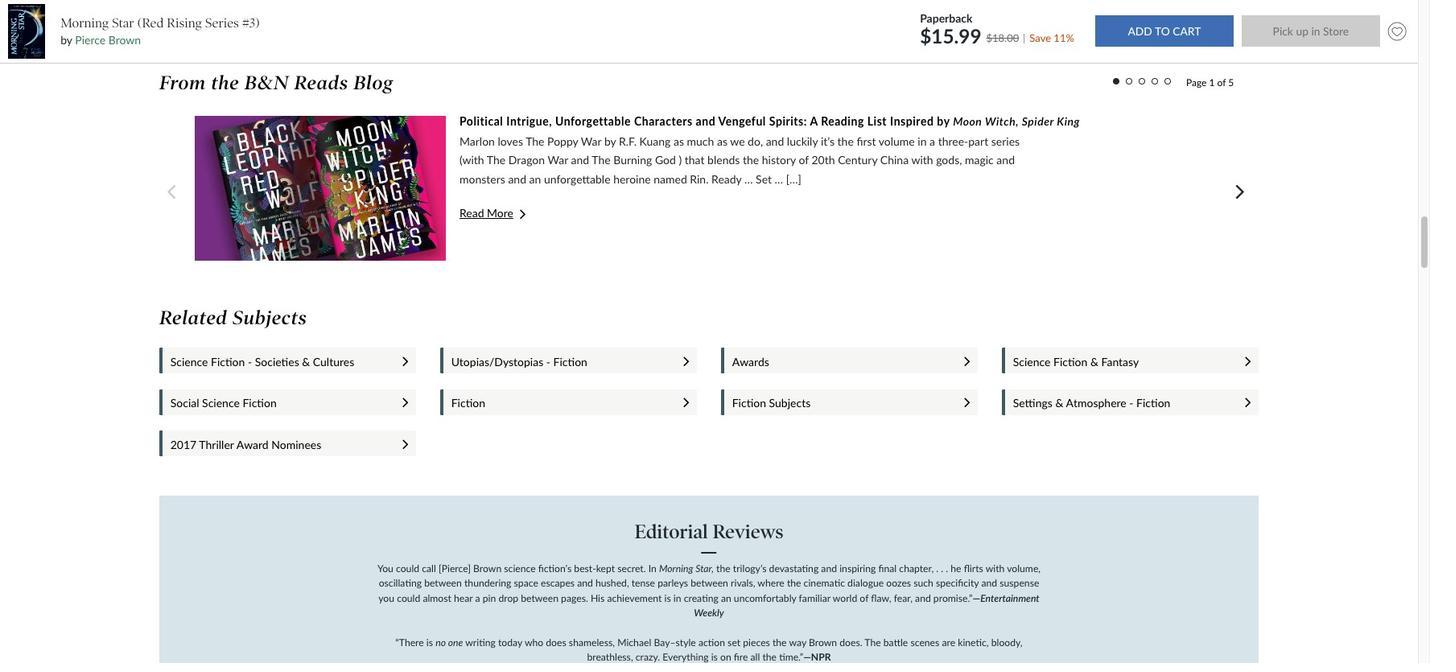 Task type: describe. For each thing, give the bounding box(es) containing it.
kinetic,
[[958, 637, 989, 649]]

an inside the trilogy's devastating and inspiring final chapter, . . . he flirts with volume, oscillating between thundering space escapes and hushed, tense parleys between rivals, where the cinematic dialogue oozes such specificity and suspense you could almost hear a pin drop between pages. his achievement is in creating an uncomfortably familiar world of flaw, fear, and promise."
[[721, 592, 732, 604]]

"there
[[396, 637, 424, 649]]

volume,
[[1007, 563, 1041, 575]]

such
[[914, 578, 934, 590]]

pin
[[483, 592, 496, 604]]

atmosphere
[[1066, 396, 1127, 410]]

devastating
[[769, 563, 819, 575]]

and up much on the left
[[696, 114, 716, 128]]

a inside political intrigue, unforgettable characters and vengeful spirits: a reading list inspired by moon witch, spider king marlon loves the poppy war by r.f. kuang as much as we do, and luckily it's the first volume in a three-part series (with the dragon war and the burning god ) that blends the history of 20th century china with gods, magic and monsters and an unforgettable heroine named rin. ready … set … […]
[[930, 133, 936, 147]]

in
[[649, 563, 657, 575]]

societies
[[255, 355, 299, 369]]

the up monsters
[[487, 153, 506, 166]]

one
[[448, 637, 463, 649]]

set
[[756, 172, 772, 186]]

fiction down the "science fiction & fantasy" link
[[1137, 396, 1171, 410]]

read
[[460, 206, 484, 219]]

all
[[751, 651, 760, 663]]

parleys
[[658, 578, 688, 590]]

2017
[[170, 438, 197, 452]]

paperback
[[920, 11, 973, 25]]

subjects for fiction subjects
[[769, 396, 811, 410]]

magic
[[965, 153, 994, 166]]

"there is no one writing today who does shameless, michael bay–style action set pieces the way brown does. the battle scenes are kinetic, bloody, breathless, crazy. everything is on fire all the time."
[[396, 637, 1023, 663]]

save 11%
[[1030, 31, 1075, 44]]

achievement
[[607, 592, 662, 604]]

century
[[838, 153, 878, 166]]

settings & atmosphere - fiction
[[1013, 396, 1171, 410]]

read more
[[460, 206, 514, 219]]

morning star (red rising series #3) image
[[8, 4, 45, 59]]

2 horizontal spatial between
[[691, 578, 729, 590]]

the down do,
[[743, 153, 759, 166]]

drop
[[499, 592, 519, 604]]

subjects for related subjects
[[233, 306, 307, 329]]

secret.
[[618, 563, 646, 575]]

fiction subjects
[[732, 396, 811, 410]]

much
[[687, 133, 714, 147]]

awards
[[732, 355, 770, 369]]

you
[[379, 592, 395, 604]]

1 horizontal spatial &
[[1056, 396, 1064, 410]]

of inside political intrigue, unforgettable characters and vengeful spirits: a reading list inspired by moon witch, spider king marlon loves the poppy war by r.f. kuang as much as we do, and luckily it's the first volume in a three-part series (with the dragon war and the burning god ) that blends the history of 20th century china with gods, magic and monsters and an unforgettable heroine named rin. ready … set … […]
[[799, 153, 809, 166]]

fire
[[734, 651, 748, 663]]

fiction up fiction link on the left bottom of page
[[554, 355, 588, 369]]

a
[[810, 114, 818, 128]]

from
[[159, 71, 206, 94]]

the right 'from' at the left top
[[211, 71, 239, 94]]

spirits:
[[770, 114, 807, 128]]

and up unforgettable
[[571, 153, 589, 166]]

final
[[879, 563, 897, 575]]

unforgettable
[[556, 114, 631, 128]]

the right it's in the top of the page
[[838, 133, 854, 147]]

way
[[789, 637, 807, 649]]

$15.99
[[920, 24, 982, 47]]

5
[[1229, 76, 1234, 88]]

kuang
[[640, 133, 671, 147]]

cultures
[[313, 355, 354, 369]]

where
[[758, 578, 785, 590]]

specificity
[[936, 578, 979, 590]]

could inside the trilogy's devastating and inspiring final chapter, . . . he flirts with volume, oscillating between thundering space escapes and hushed, tense parleys between rivals, where the cinematic dialogue oozes such specificity and suspense you could almost hear a pin drop between pages. his achievement is in creating an uncomfortably familiar world of flaw, fear, and promise."
[[397, 592, 420, 604]]

science for science fiction - societies & cultures
[[170, 355, 208, 369]]

2 horizontal spatial &
[[1091, 355, 1099, 369]]

hear
[[454, 592, 473, 604]]

china
[[881, 153, 909, 166]]

escapes
[[541, 578, 575, 590]]

settings
[[1013, 396, 1053, 410]]

fiction link
[[451, 396, 668, 410]]

tense
[[632, 578, 655, 590]]

—npr
[[804, 651, 831, 663]]

on
[[721, 651, 732, 663]]

a inside the trilogy's devastating and inspiring final chapter, . . . he flirts with volume, oscillating between thundering space escapes and hushed, tense parleys between rivals, where the cinematic dialogue oozes such specificity and suspense you could almost hear a pin drop between pages. his achievement is in creating an uncomfortably familiar world of flaw, fear, and promise."
[[475, 592, 480, 604]]

fiction down utopias/dystopias on the bottom left of page
[[451, 396, 486, 410]]

social
[[170, 396, 199, 410]]

r.f.
[[619, 133, 637, 147]]

cinematic
[[804, 578, 845, 590]]

weekly
[[694, 607, 724, 619]]

and down the "dragon"
[[508, 172, 527, 186]]

uncomfortably
[[734, 592, 797, 604]]

1 . from the left
[[937, 563, 939, 575]]

blends
[[708, 153, 740, 166]]

three-
[[938, 133, 969, 147]]

read more link
[[460, 206, 1095, 219]]

burning
[[614, 153, 652, 166]]

fiction subjects link
[[732, 396, 949, 410]]

1 horizontal spatial -
[[547, 355, 551, 369]]

reading
[[821, 114, 865, 128]]

$15.99 $18.00
[[920, 24, 1019, 47]]

pierce brown link
[[75, 33, 141, 47]]

2 vertical spatial is
[[711, 651, 718, 663]]

and right do,
[[766, 133, 784, 147]]

related subjects
[[159, 306, 307, 329]]

history
[[762, 153, 796, 166]]

20th
[[812, 153, 835, 166]]

series
[[992, 133, 1020, 147]]

space
[[514, 578, 539, 590]]

page
[[1187, 76, 1207, 88]]

witch,
[[985, 114, 1019, 128]]

are
[[942, 637, 956, 649]]

(red
[[137, 15, 164, 30]]

the trilogy's devastating and inspiring final chapter, . . . he flirts with volume, oscillating between thundering space escapes and hushed, tense parleys between rivals, where the cinematic dialogue oozes such specificity and suspense you could almost hear a pin drop between pages. his achievement is in creating an uncomfortably familiar world of flaw, fear, and promise."
[[379, 563, 1041, 604]]

his
[[591, 592, 605, 604]]

with inside the trilogy's devastating and inspiring final chapter, . . . he flirts with volume, oscillating between thundering space escapes and hushed, tense parleys between rivals, where the cinematic dialogue oozes such specificity and suspense you could almost hear a pin drop between pages. his achievement is in creating an uncomfortably familiar world of flaw, fear, and promise."
[[986, 563, 1005, 575]]

an inside political intrigue, unforgettable characters and vengeful spirits: a reading list inspired by moon witch, spider king marlon loves the poppy war by r.f. kuang as much as we do, and luckily it's the first volume in a three-part series (with the dragon war and the burning god ) that blends the history of 20th century china with gods, magic and monsters and an unforgettable heroine named rin. ready … set … […]
[[529, 172, 541, 186]]

b&n reads blog
[[245, 71, 394, 94]]

fiction down science fiction - societies & cultures
[[243, 396, 277, 410]]

social science fiction
[[170, 396, 277, 410]]

pierce
[[75, 33, 106, 47]]

add to wishlist image
[[1385, 18, 1411, 44]]

reviews
[[713, 520, 784, 543]]

0 vertical spatial could
[[396, 563, 420, 575]]

2 . from the left
[[941, 563, 944, 575]]

does
[[546, 637, 567, 649]]

and down flirts
[[982, 578, 998, 590]]

0 horizontal spatial -
[[248, 355, 252, 369]]



Task type: locate. For each thing, give the bounding box(es) containing it.
award
[[236, 438, 269, 452]]

0 horizontal spatial as
[[674, 133, 684, 147]]

could down oscillating
[[397, 592, 420, 604]]

0 horizontal spatial is
[[427, 637, 433, 649]]

& right settings
[[1056, 396, 1064, 410]]

of down dialogue
[[860, 592, 869, 604]]

subjects
[[233, 306, 307, 329], [769, 396, 811, 410]]

2 horizontal spatial brown
[[809, 637, 837, 649]]

that
[[685, 153, 705, 166]]

political
[[460, 114, 503, 128]]

by left the pierce
[[61, 33, 72, 47]]

2 horizontal spatial of
[[1218, 76, 1226, 88]]

1 horizontal spatial an
[[721, 592, 732, 604]]

3 . from the left
[[946, 563, 949, 575]]

everything
[[663, 651, 709, 663]]

0 horizontal spatial between
[[424, 578, 462, 590]]

0 horizontal spatial .
[[937, 563, 939, 575]]

0 horizontal spatial by
[[61, 33, 72, 47]]

entertainment
[[981, 592, 1040, 604]]

science fiction & fantasy link
[[1013, 355, 1230, 369]]

star
[[112, 15, 134, 30]]

brown down star
[[108, 33, 141, 47]]

and up 'cinematic'
[[822, 563, 837, 575]]

the
[[526, 133, 545, 147], [487, 153, 506, 166], [592, 153, 611, 166], [865, 637, 881, 649]]

option
[[195, 113, 1175, 261]]

in down parleys
[[674, 592, 682, 604]]

utopias/dystopias
[[451, 355, 544, 369]]

1 vertical spatial a
[[475, 592, 480, 604]]

1 horizontal spatial subjects
[[769, 396, 811, 410]]

1 horizontal spatial morning
[[659, 563, 694, 575]]

oscillating
[[379, 578, 422, 590]]

2 horizontal spatial is
[[711, 651, 718, 663]]

social science fiction link
[[170, 396, 387, 410]]

morning
[[61, 15, 109, 30], [659, 563, 694, 575]]

is
[[665, 592, 671, 604], [427, 637, 433, 649], [711, 651, 718, 663]]

2 … from the left
[[775, 172, 783, 186]]

page 1 of 5
[[1187, 76, 1234, 88]]

in inside political intrigue, unforgettable characters and vengeful spirits: a reading list inspired by moon witch, spider king marlon loves the poppy war by r.f. kuang as much as we do, and luckily it's the first volume in a three-part series (with the dragon war and the burning god ) that blends the history of 20th century china with gods, magic and monsters and an unforgettable heroine named rin. ready … set … […]
[[918, 133, 927, 147]]

science fiction - societies & cultures
[[170, 355, 354, 369]]

political intrigue, unforgettable characters and vengeful spirits: a reading list inspired by <i>moon witch, spider king</i> image
[[195, 116, 446, 261]]

more
[[487, 206, 514, 219]]

by up the three-
[[937, 114, 950, 128]]

it's
[[821, 133, 835, 147]]

an down rivals,
[[721, 592, 732, 604]]

0 vertical spatial of
[[1218, 76, 1226, 88]]

science up social
[[170, 355, 208, 369]]

1 horizontal spatial between
[[521, 592, 559, 604]]

2 as from the left
[[717, 133, 728, 147]]

do,
[[748, 133, 763, 147]]

characters
[[634, 114, 693, 128]]

in
[[918, 133, 927, 147], [674, 592, 682, 604]]

morning up the pierce
[[61, 15, 109, 30]]

science
[[504, 563, 536, 575]]

1 horizontal spatial .
[[941, 563, 944, 575]]

as left the 'we'
[[717, 133, 728, 147]]

the right all
[[763, 651, 777, 663]]

in inside the trilogy's devastating and inspiring final chapter, . . . he flirts with volume, oscillating between thundering space escapes and hushed, tense parleys between rivals, where the cinematic dialogue oozes such specificity and suspense you could almost hear a pin drop between pages. his achievement is in creating an uncomfortably familiar world of flaw, fear, and promise."
[[674, 592, 682, 604]]

2017 thriller award nominees link
[[170, 438, 387, 452]]

part
[[969, 133, 989, 147]]

0 vertical spatial in
[[918, 133, 927, 147]]

fiction up settings & atmosphere - fiction
[[1054, 355, 1088, 369]]

unforgettable
[[544, 172, 611, 186]]

is down parleys
[[665, 592, 671, 604]]

science right social
[[202, 396, 240, 410]]

the right star,
[[717, 563, 731, 575]]

subjects up societies
[[233, 306, 307, 329]]

breathless,
[[587, 651, 633, 663]]

0 vertical spatial morning
[[61, 15, 109, 30]]

intrigue,
[[507, 114, 552, 128]]

1 horizontal spatial is
[[665, 592, 671, 604]]

you
[[378, 563, 394, 575]]

1 vertical spatial war
[[548, 153, 568, 166]]

…
[[745, 172, 753, 186], [775, 172, 783, 186]]

an down the "dragon"
[[529, 172, 541, 186]]

could
[[396, 563, 420, 575], [397, 592, 420, 604]]

morning inside morning star (red rising series #3) by pierce brown
[[61, 15, 109, 30]]

1 vertical spatial morning
[[659, 563, 694, 575]]

chapter,
[[900, 563, 934, 575]]

brown up the thundering
[[473, 563, 502, 575]]

is left no
[[427, 637, 433, 649]]

michael
[[618, 637, 652, 649]]

1 vertical spatial an
[[721, 592, 732, 604]]

he
[[951, 563, 962, 575]]

the right does.
[[865, 637, 881, 649]]

0 horizontal spatial &
[[302, 355, 310, 369]]

brown inside "there is no one writing today who does shameless, michael bay–style action set pieces the way brown does. the battle scenes are kinetic, bloody, breathless, crazy. everything is on fire all the time."
[[809, 637, 837, 649]]

0 vertical spatial an
[[529, 172, 541, 186]]

science up settings
[[1013, 355, 1051, 369]]

1 as from the left
[[674, 133, 684, 147]]

fiction down awards
[[732, 396, 766, 410]]

None submit
[[1096, 16, 1234, 47], [1242, 16, 1381, 47], [1096, 16, 1234, 47], [1242, 16, 1381, 47]]

0 horizontal spatial with
[[912, 153, 934, 166]]

)
[[679, 153, 682, 166]]

1 horizontal spatial with
[[986, 563, 1005, 575]]

1 vertical spatial subjects
[[769, 396, 811, 410]]

fiction
[[211, 355, 245, 369], [554, 355, 588, 369], [1054, 355, 1088, 369], [243, 396, 277, 410], [451, 396, 486, 410], [732, 396, 766, 410], [1137, 396, 1171, 410]]

(with
[[460, 153, 484, 166]]

of
[[1218, 76, 1226, 88], [799, 153, 809, 166], [860, 592, 869, 604]]

between down star,
[[691, 578, 729, 590]]

between up almost
[[424, 578, 462, 590]]

fiction's
[[538, 563, 572, 575]]

brown up "—npr"
[[809, 637, 837, 649]]

between down space
[[521, 592, 559, 604]]

war down poppy on the left
[[548, 153, 568, 166]]

0 horizontal spatial …
[[745, 172, 753, 186]]

& left cultures
[[302, 355, 310, 369]]

brown inside morning star (red rising series #3) by pierce brown
[[108, 33, 141, 47]]

[pierce]
[[439, 563, 471, 575]]

& left fantasy
[[1091, 355, 1099, 369]]

1 horizontal spatial …
[[775, 172, 783, 186]]

writing
[[466, 637, 496, 649]]

1 horizontal spatial war
[[581, 133, 602, 147]]

by inside morning star (red rising series #3) by pierce brown
[[61, 33, 72, 47]]

subjects down awards
[[769, 396, 811, 410]]

2 horizontal spatial -
[[1130, 396, 1134, 410]]

0 horizontal spatial subjects
[[233, 306, 307, 329]]

inspired
[[890, 114, 934, 128]]

awards link
[[732, 355, 949, 369]]

$18.00
[[987, 31, 1019, 44]]

and down such
[[915, 592, 931, 604]]

with right flirts
[[986, 563, 1005, 575]]

science for science fiction & fantasy
[[1013, 355, 1051, 369]]

is left 'on'
[[711, 651, 718, 663]]

familiar
[[799, 592, 831, 604]]

war down unforgettable
[[581, 133, 602, 147]]

you could call [pierce] brown science fiction's best-kept secret. in morning star,
[[378, 563, 714, 575]]

loves
[[498, 133, 523, 147]]

by left the r.f.
[[605, 133, 616, 147]]

0 horizontal spatial brown
[[108, 33, 141, 47]]

1 vertical spatial in
[[674, 592, 682, 604]]

with inside political intrigue, unforgettable characters and vengeful spirits: a reading list inspired by moon witch, spider king marlon loves the poppy war by r.f. kuang as much as we do, and luckily it's the first volume in a three-part series (with the dragon war and the burning god ) that blends the history of 20th century china with gods, magic and monsters and an unforgettable heroine named rin. ready … set … […]
[[912, 153, 934, 166]]

a left pin
[[475, 592, 480, 604]]

-
[[248, 355, 252, 369], [547, 355, 551, 369], [1130, 396, 1134, 410]]

the inside "there is no one writing today who does shameless, michael bay–style action set pieces the way brown does. the battle scenes are kinetic, bloody, breathless, crazy. everything is on fire all the time."
[[865, 637, 881, 649]]

with left the gods,
[[912, 153, 934, 166]]

shameless,
[[569, 637, 615, 649]]

and down series
[[997, 153, 1015, 166]]

0 vertical spatial brown
[[108, 33, 141, 47]]

the left way
[[773, 637, 787, 649]]

in down inspired
[[918, 133, 927, 147]]

first
[[857, 133, 876, 147]]

0 horizontal spatial of
[[799, 153, 809, 166]]

and down best- at left
[[577, 578, 593, 590]]

1 vertical spatial could
[[397, 592, 420, 604]]

2 vertical spatial brown
[[809, 637, 837, 649]]

could up oscillating
[[396, 563, 420, 575]]

0 horizontal spatial a
[[475, 592, 480, 604]]

utopias/dystopias - fiction
[[451, 355, 588, 369]]

0 vertical spatial by
[[61, 33, 72, 47]]

fiction up social science fiction
[[211, 355, 245, 369]]

0 vertical spatial subjects
[[233, 306, 307, 329]]

2 vertical spatial by
[[605, 133, 616, 147]]

dragon
[[509, 153, 545, 166]]

1 vertical spatial brown
[[473, 563, 502, 575]]

1 horizontal spatial as
[[717, 133, 728, 147]]

- right atmosphere
[[1130, 396, 1134, 410]]

rising
[[167, 15, 202, 30]]

2 horizontal spatial .
[[946, 563, 949, 575]]

0 vertical spatial a
[[930, 133, 936, 147]]

almost
[[423, 592, 452, 604]]

god
[[655, 153, 676, 166]]

of inside the trilogy's devastating and inspiring final chapter, . . . he flirts with volume, oscillating between thundering space escapes and hushed, tense parleys between rivals, where the cinematic dialogue oozes such specificity and suspense you could almost hear a pin drop between pages. his achievement is in creating an uncomfortably familiar world of flaw, fear, and promise."
[[860, 592, 869, 604]]

- left societies
[[248, 355, 252, 369]]

0 vertical spatial is
[[665, 592, 671, 604]]

1 horizontal spatial of
[[860, 592, 869, 604]]

the down intrigue,
[[526, 133, 545, 147]]

world
[[833, 592, 858, 604]]

science fiction & fantasy
[[1013, 355, 1139, 369]]

morning up parleys
[[659, 563, 694, 575]]

as up )
[[674, 133, 684, 147]]

1 horizontal spatial by
[[605, 133, 616, 147]]

promise."
[[934, 592, 973, 604]]

1 horizontal spatial in
[[918, 133, 927, 147]]

of right 1
[[1218, 76, 1226, 88]]

between
[[424, 578, 462, 590], [691, 578, 729, 590], [521, 592, 559, 604]]

with
[[912, 153, 934, 166], [986, 563, 1005, 575]]

science
[[170, 355, 208, 369], [1013, 355, 1051, 369], [202, 396, 240, 410]]

we
[[730, 133, 745, 147]]

fantasy
[[1102, 355, 1139, 369]]

0 horizontal spatial war
[[548, 153, 568, 166]]

the down devastating
[[787, 578, 801, 590]]

1 vertical spatial of
[[799, 153, 809, 166]]

1 vertical spatial with
[[986, 563, 1005, 575]]

kept
[[596, 563, 615, 575]]

pages.
[[561, 592, 588, 604]]

0 horizontal spatial an
[[529, 172, 541, 186]]

.
[[937, 563, 939, 575], [941, 563, 944, 575], [946, 563, 949, 575]]

vengeful
[[719, 114, 766, 128]]

0 vertical spatial with
[[912, 153, 934, 166]]

by
[[61, 33, 72, 47], [937, 114, 950, 128], [605, 133, 616, 147]]

1 … from the left
[[745, 172, 753, 186]]

no
[[436, 637, 446, 649]]

0 horizontal spatial morning
[[61, 15, 109, 30]]

2 vertical spatial of
[[860, 592, 869, 604]]

of down luckily
[[799, 153, 809, 166]]

1 horizontal spatial a
[[930, 133, 936, 147]]

1 vertical spatial by
[[937, 114, 950, 128]]

… left the set
[[745, 172, 753, 186]]

option containing political intrigue, unforgettable characters and vengeful spirits: a reading list inspired by
[[195, 113, 1175, 261]]

- up fiction link on the left bottom of page
[[547, 355, 551, 369]]

a left the three-
[[930, 133, 936, 147]]

1 horizontal spatial brown
[[473, 563, 502, 575]]

2 horizontal spatial by
[[937, 114, 950, 128]]

—
[[973, 592, 981, 604]]

0 vertical spatial war
[[581, 133, 602, 147]]

0 horizontal spatial in
[[674, 592, 682, 604]]

[…]
[[786, 172, 802, 186]]

1 vertical spatial is
[[427, 637, 433, 649]]

the up unforgettable
[[592, 153, 611, 166]]

is inside the trilogy's devastating and inspiring final chapter, . . . he flirts with volume, oscillating between thundering space escapes and hushed, tense parleys between rivals, where the cinematic dialogue oozes such specificity and suspense you could almost hear a pin drop between pages. his achievement is in creating an uncomfortably familiar world of flaw, fear, and promise."
[[665, 592, 671, 604]]

from the b&n reads blog
[[159, 71, 394, 94]]

… left […]
[[775, 172, 783, 186]]

inspiring
[[840, 563, 876, 575]]

suspense
[[1000, 578, 1040, 590]]

volume
[[879, 133, 915, 147]]



Task type: vqa. For each thing, say whether or not it's contained in the screenshot.
the for
no



